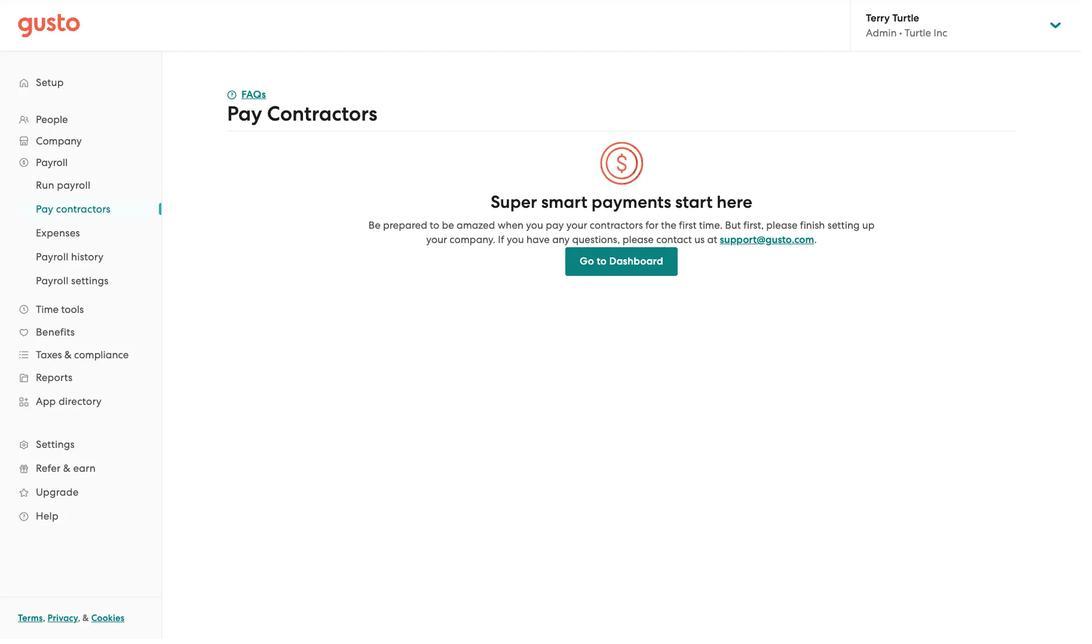 Task type: describe. For each thing, give the bounding box(es) containing it.
reports
[[36, 372, 73, 384]]

1 vertical spatial turtle
[[905, 27, 931, 39]]

2 , from the left
[[78, 613, 80, 624]]

support@gusto.com link
[[720, 234, 814, 246]]

refer & earn
[[36, 463, 96, 474]]

reports link
[[12, 367, 149, 388]]

people
[[36, 114, 68, 125]]

.
[[814, 234, 817, 246]]

finish
[[800, 219, 825, 231]]

smart
[[541, 192, 587, 213]]

be
[[368, 219, 381, 231]]

the
[[661, 219, 676, 231]]

payments
[[592, 192, 671, 213]]

time
[[36, 304, 59, 316]]

people button
[[12, 109, 149, 130]]

tools
[[61, 304, 84, 316]]

setting
[[827, 219, 860, 231]]

app directory
[[36, 396, 102, 408]]

upgrade
[[36, 486, 79, 498]]

1 vertical spatial you
[[507, 234, 524, 246]]

benefits
[[36, 326, 75, 338]]

here
[[717, 192, 752, 213]]

up
[[862, 219, 875, 231]]

dashboard
[[609, 255, 663, 268]]

list containing people
[[0, 109, 161, 528]]

be prepared to be amazed when you pay your contractors for the first time. but first, please finish setting up your company. if you have any questions, please contact us at
[[368, 219, 875, 246]]

privacy link
[[48, 613, 78, 624]]

super
[[491, 192, 537, 213]]

app
[[36, 396, 56, 408]]

support@gusto.com .
[[720, 234, 817, 246]]

setup link
[[12, 72, 149, 93]]

be
[[442, 219, 454, 231]]

company button
[[12, 130, 149, 152]]

privacy
[[48, 613, 78, 624]]

pay contractors link
[[22, 198, 149, 220]]

terms , privacy , & cookies
[[18, 613, 124, 624]]

terry turtle admin • turtle inc
[[866, 12, 947, 39]]

setup
[[36, 76, 64, 88]]

faqs
[[241, 88, 266, 101]]

cookies
[[91, 613, 124, 624]]

go
[[580, 255, 594, 268]]

time.
[[699, 219, 723, 231]]

upgrade link
[[12, 482, 149, 503]]

expenses
[[36, 227, 80, 239]]

contact
[[656, 234, 692, 246]]

payroll button
[[12, 152, 149, 173]]

compliance
[[74, 349, 129, 361]]

settings
[[36, 439, 75, 451]]

gusto navigation element
[[0, 51, 161, 547]]

us
[[694, 234, 705, 246]]

pay contractors
[[227, 102, 377, 126]]

0 horizontal spatial please
[[623, 234, 654, 246]]

•
[[899, 27, 902, 39]]

payroll history link
[[22, 246, 149, 268]]

time tools button
[[12, 299, 149, 320]]

inc
[[934, 27, 947, 39]]

taxes
[[36, 349, 62, 361]]

& for compliance
[[64, 349, 72, 361]]

app directory link
[[12, 391, 149, 412]]

payroll settings
[[36, 275, 109, 287]]

cookies button
[[91, 611, 124, 626]]



Task type: vqa. For each thing, say whether or not it's contained in the screenshot.
smart
yes



Task type: locate. For each thing, give the bounding box(es) containing it.
0 vertical spatial &
[[64, 349, 72, 361]]

1 horizontal spatial contractors
[[590, 219, 643, 231]]

contractors down super smart payments start here
[[590, 219, 643, 231]]

company.
[[450, 234, 495, 246]]

, left 'privacy' link
[[43, 613, 45, 624]]

0 horizontal spatial to
[[430, 219, 439, 231]]

first
[[679, 219, 696, 231]]

pay for pay contractors
[[36, 203, 53, 215]]

your up any
[[566, 219, 587, 231]]

contractors
[[267, 102, 377, 126]]

& left cookies button
[[83, 613, 89, 624]]

admin
[[866, 27, 897, 39]]

payroll for payroll
[[36, 157, 68, 169]]

company
[[36, 135, 82, 147]]

1 horizontal spatial pay
[[227, 102, 262, 126]]

payroll history
[[36, 251, 104, 263]]

3 payroll from the top
[[36, 275, 68, 287]]

help
[[36, 510, 59, 522]]

questions,
[[572, 234, 620, 246]]

contractors
[[56, 203, 111, 215], [590, 219, 643, 231]]

payroll settings link
[[22, 270, 149, 292]]

turtle up •
[[892, 12, 919, 25]]

start
[[675, 192, 713, 213]]

home image
[[18, 13, 80, 37]]

payroll down the company
[[36, 157, 68, 169]]

you right if
[[507, 234, 524, 246]]

amazed
[[457, 219, 495, 231]]

& left earn
[[63, 463, 71, 474]]

history
[[71, 251, 104, 263]]

go to dashboard link
[[565, 247, 678, 276]]

pay for pay contractors
[[227, 102, 262, 126]]

your
[[566, 219, 587, 231], [426, 234, 447, 246]]

1 horizontal spatial you
[[526, 219, 543, 231]]

refer
[[36, 463, 61, 474]]

1 horizontal spatial ,
[[78, 613, 80, 624]]

but
[[725, 219, 741, 231]]

terry
[[866, 12, 890, 25]]

terms link
[[18, 613, 43, 624]]

1 vertical spatial payroll
[[36, 251, 68, 263]]

pay down faqs
[[227, 102, 262, 126]]

0 vertical spatial contractors
[[56, 203, 111, 215]]

, left cookies button
[[78, 613, 80, 624]]

1 vertical spatial pay
[[36, 203, 53, 215]]

when
[[498, 219, 524, 231]]

0 horizontal spatial your
[[426, 234, 447, 246]]

& for earn
[[63, 463, 71, 474]]

contractors up expenses link at the top left
[[56, 203, 111, 215]]

your down be
[[426, 234, 447, 246]]

you
[[526, 219, 543, 231], [507, 234, 524, 246]]

payroll for payroll history
[[36, 251, 68, 263]]

1 vertical spatial please
[[623, 234, 654, 246]]

payroll for payroll settings
[[36, 275, 68, 287]]

1 payroll from the top
[[36, 157, 68, 169]]

to
[[430, 219, 439, 231], [597, 255, 607, 268]]

payroll
[[57, 179, 90, 191]]

2 vertical spatial payroll
[[36, 275, 68, 287]]

0 vertical spatial turtle
[[892, 12, 919, 25]]

if
[[498, 234, 504, 246]]

benefits link
[[12, 321, 149, 343]]

payroll
[[36, 157, 68, 169], [36, 251, 68, 263], [36, 275, 68, 287]]

settings link
[[12, 434, 149, 455]]

illustration of a coin image
[[599, 141, 644, 186]]

1 horizontal spatial your
[[566, 219, 587, 231]]

list containing run payroll
[[0, 173, 161, 293]]

have
[[526, 234, 550, 246]]

to inside be prepared to be amazed when you pay your contractors for the first time. but first, please finish setting up your company. if you have any questions, please contact us at
[[430, 219, 439, 231]]

refer & earn link
[[12, 458, 149, 479]]

run payroll
[[36, 179, 90, 191]]

to right go
[[597, 255, 607, 268]]

0 vertical spatial payroll
[[36, 157, 68, 169]]

pay
[[546, 219, 564, 231]]

prepared
[[383, 219, 427, 231]]

please down "for"
[[623, 234, 654, 246]]

& inside refer & earn link
[[63, 463, 71, 474]]

at
[[707, 234, 717, 246]]

& inside taxes & compliance dropdown button
[[64, 349, 72, 361]]

&
[[64, 349, 72, 361], [63, 463, 71, 474], [83, 613, 89, 624]]

earn
[[73, 463, 96, 474]]

first,
[[743, 219, 764, 231]]

taxes & compliance button
[[12, 344, 149, 366]]

help link
[[12, 506, 149, 527]]

support@gusto.com
[[720, 234, 814, 246]]

1 list from the top
[[0, 109, 161, 528]]

terms
[[18, 613, 43, 624]]

0 vertical spatial pay
[[227, 102, 262, 126]]

pay inside gusto navigation element
[[36, 203, 53, 215]]

run
[[36, 179, 54, 191]]

settings
[[71, 275, 109, 287]]

pay contractors
[[36, 203, 111, 215]]

payroll inside dropdown button
[[36, 157, 68, 169]]

1 vertical spatial to
[[597, 255, 607, 268]]

0 horizontal spatial ,
[[43, 613, 45, 624]]

0 horizontal spatial contractors
[[56, 203, 111, 215]]

pay
[[227, 102, 262, 126], [36, 203, 53, 215]]

directory
[[58, 396, 102, 408]]

2 list from the top
[[0, 173, 161, 293]]

1 , from the left
[[43, 613, 45, 624]]

0 vertical spatial your
[[566, 219, 587, 231]]

for
[[645, 219, 658, 231]]

you up have
[[526, 219, 543, 231]]

0 horizontal spatial pay
[[36, 203, 53, 215]]

0 horizontal spatial you
[[507, 234, 524, 246]]

0 vertical spatial you
[[526, 219, 543, 231]]

contractors inside be prepared to be amazed when you pay your contractors for the first time. but first, please finish setting up your company. if you have any questions, please contact us at
[[590, 219, 643, 231]]

expenses link
[[22, 222, 149, 244]]

& right the taxes
[[64, 349, 72, 361]]

turtle right •
[[905, 27, 931, 39]]

run payroll link
[[22, 174, 149, 196]]

2 vertical spatial &
[[83, 613, 89, 624]]

1 vertical spatial contractors
[[590, 219, 643, 231]]

faqs button
[[227, 88, 266, 102]]

1 horizontal spatial to
[[597, 255, 607, 268]]

please up support@gusto.com .
[[766, 219, 797, 231]]

go to dashboard
[[580, 255, 663, 268]]

time tools
[[36, 304, 84, 316]]

2 payroll from the top
[[36, 251, 68, 263]]

contractors inside gusto navigation element
[[56, 203, 111, 215]]

to left be
[[430, 219, 439, 231]]

taxes & compliance
[[36, 349, 129, 361]]

please
[[766, 219, 797, 231], [623, 234, 654, 246]]

1 vertical spatial your
[[426, 234, 447, 246]]

payroll up "time"
[[36, 275, 68, 287]]

list
[[0, 109, 161, 528], [0, 173, 161, 293]]

turtle
[[892, 12, 919, 25], [905, 27, 931, 39]]

super smart payments start here
[[491, 192, 752, 213]]

any
[[552, 234, 570, 246]]

pay down run
[[36, 203, 53, 215]]

0 vertical spatial to
[[430, 219, 439, 231]]

1 vertical spatial &
[[63, 463, 71, 474]]

0 vertical spatial please
[[766, 219, 797, 231]]

1 horizontal spatial please
[[766, 219, 797, 231]]

payroll down expenses
[[36, 251, 68, 263]]



